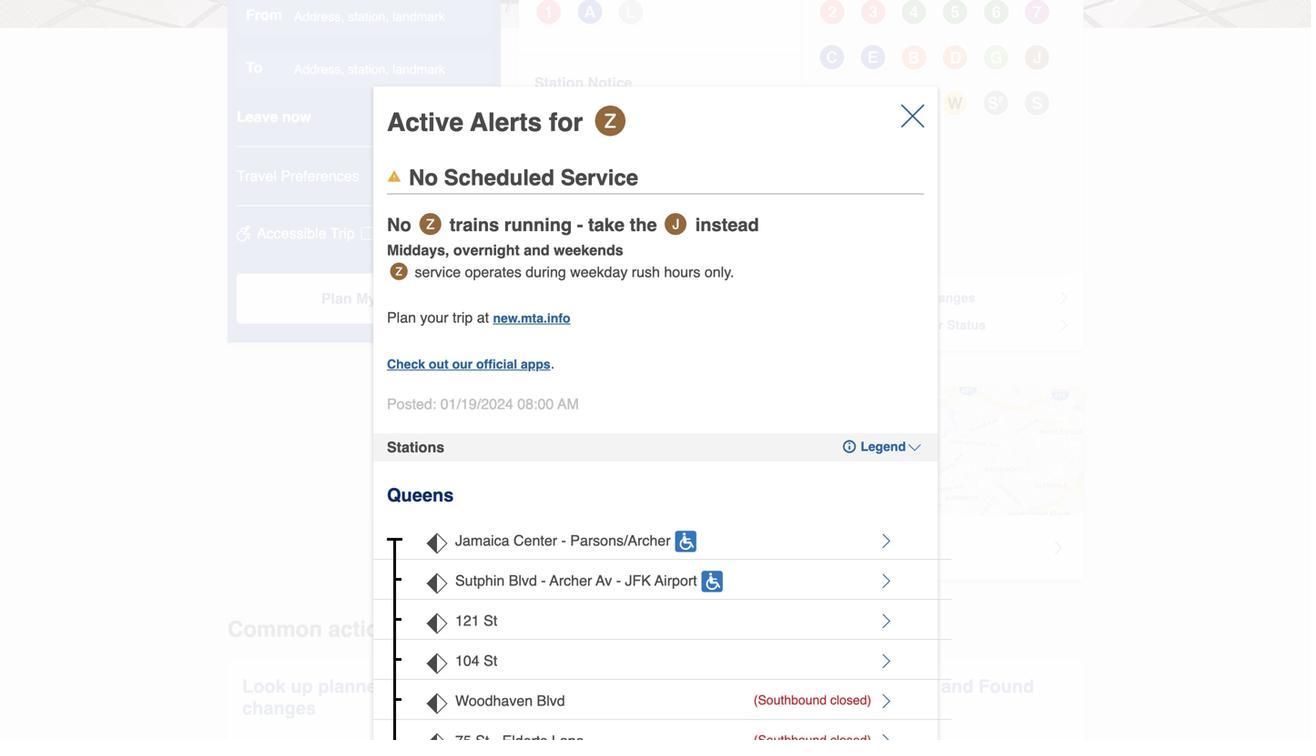 Task type: vqa. For each thing, say whether or not it's contained in the screenshot.
Schedules link
no



Task type: locate. For each thing, give the bounding box(es) containing it.
From search field
[[237, 0, 492, 35]]

1 horizontal spatial trip
[[381, 290, 407, 307]]

hours
[[664, 264, 701, 280]]

legend 3 image
[[426, 533, 448, 555], [426, 573, 448, 595], [426, 653, 448, 675], [426, 693, 448, 715], [426, 733, 448, 741]]

0 vertical spatial plan
[[321, 290, 352, 307]]

line r element
[[900, 88, 929, 117]]

blvd
[[509, 573, 537, 590], [537, 693, 565, 710]]

trip left the at
[[453, 309, 473, 326]]

contact
[[825, 676, 893, 697]]

(southbound
[[754, 693, 827, 708]]

0 vertical spatial st
[[484, 613, 498, 630]]

nearby stations & stops
[[577, 537, 789, 558]]

sutphin blvd - archer av - jfk airport
[[456, 573, 697, 590]]

0 horizontal spatial plan
[[321, 290, 352, 307]]

blvd for sutphin
[[509, 573, 537, 590]]

line h element
[[818, 134, 847, 163]]

active alerts for
[[387, 108, 583, 137]]

legend 3 image inside 'jamaica center - parsons/archer' button
[[426, 533, 448, 555]]

0 horizontal spatial scheduled
[[444, 166, 555, 191]]

1 st from the top
[[484, 613, 498, 630]]

radar image
[[537, 534, 566, 562]]

4 legend 3 image from the top
[[426, 693, 448, 715]]

line d element
[[941, 43, 970, 72]]

- for take
[[577, 214, 583, 235]]

and right lost
[[942, 676, 974, 697]]

st inside 'button'
[[484, 653, 498, 670]]

legend 3 image for woodhaven blvd
[[426, 693, 448, 715]]

no up middays,
[[387, 214, 417, 235]]

(southbound closed)
[[754, 693, 872, 708]]

check out our official apps link
[[387, 353, 551, 375]]

weekends
[[554, 242, 624, 259]]

blvd down center on the left bottom of the page
[[509, 573, 537, 590]]

service up 'elevator & escalator status'
[[873, 291, 918, 305]]

st right 104
[[484, 653, 498, 670]]

0 vertical spatial trip
[[330, 225, 355, 242]]

1 vertical spatial plan
[[387, 309, 416, 326]]

jamaica center - parsons/archer
[[456, 533, 671, 549]]

no scheduled service up the running
[[409, 166, 639, 191]]

check out our official apps .
[[387, 355, 555, 372]]

and for weekends
[[524, 242, 550, 259]]

nearby stations & stops link
[[519, 387, 1084, 580]]

legend 3 image for jamaica center - parsons/archer
[[426, 533, 448, 555]]

stations down posted: at the bottom of the page
[[387, 439, 445, 456]]

1 horizontal spatial plan
[[387, 309, 416, 326]]

To search field
[[237, 50, 492, 88]]

legend 3 image inside 104 st 'button'
[[426, 653, 448, 675]]

- left 'take'
[[577, 214, 583, 235]]

1 horizontal spatial and
[[942, 676, 974, 697]]

trip right my at the top of the page
[[381, 290, 407, 307]]

0 vertical spatial stations
[[387, 439, 445, 456]]

104 st
[[456, 653, 498, 670]]

line b element
[[900, 43, 929, 72]]

instead
[[691, 214, 760, 235]]

plan left your
[[387, 309, 416, 326]]

plan inside region
[[321, 290, 352, 307]]

no
[[409, 166, 438, 191], [535, 184, 554, 201], [387, 214, 417, 235]]

2 legend 3 image from the top
[[426, 573, 448, 595]]

service
[[561, 166, 639, 191], [636, 184, 688, 201], [873, 291, 918, 305]]

changes
[[922, 291, 976, 305]]

service down 104
[[393, 676, 456, 697]]

manage
[[608, 676, 677, 697]]

- left archer
[[541, 573, 546, 590]]

elevator & escalator status link
[[820, 314, 1069, 336]]

plan
[[321, 290, 352, 307], [387, 309, 416, 326]]

scheduled up trains
[[444, 166, 555, 191]]

line l element
[[617, 0, 646, 26]]

.
[[551, 355, 555, 372]]

line 6 element
[[982, 0, 1011, 26]]

1 vertical spatial and
[[942, 676, 974, 697]]

trains
[[450, 214, 499, 235]]

no scheduled service
[[409, 166, 639, 191], [535, 184, 688, 201]]

line m element
[[576, 107, 605, 136]]

0 horizontal spatial and
[[524, 242, 550, 259]]

posted:
[[387, 396, 437, 412]]

list
[[535, 0, 786, 40], [818, 0, 1069, 177], [535, 104, 786, 150]]

trip right accessible
[[330, 225, 355, 242]]

planned service changes link
[[820, 287, 1069, 314]]

1 vertical spatial stations
[[644, 537, 715, 558]]

legend 3 image for sutphin blvd - archer av - jfk airport
[[426, 573, 448, 595]]

to
[[246, 59, 263, 76]]

trip
[[330, 225, 355, 242], [381, 290, 407, 307]]

legend button
[[839, 439, 925, 456]]

0 horizontal spatial trip
[[453, 309, 473, 326]]

0 vertical spatial trip
[[453, 309, 473, 326]]

my
[[356, 290, 377, 307]]

blvd inside button
[[509, 573, 537, 590]]

& left stops
[[720, 537, 734, 558]]

and
[[524, 242, 550, 259], [942, 676, 974, 697]]

service down middays,
[[415, 264, 461, 280]]

1 horizontal spatial trip
[[634, 698, 663, 719]]

line g element
[[982, 43, 1011, 72]]

0 horizontal spatial stations
[[387, 439, 445, 456]]

2 st from the top
[[484, 653, 498, 670]]

service inside look up planned service changes
[[393, 676, 456, 697]]

line a element
[[576, 0, 605, 26]]

jamaica center - parsons/archer button
[[424, 529, 897, 555]]

1 legend 3 image from the top
[[426, 533, 448, 555]]

archer
[[550, 573, 592, 590]]

1 vertical spatial st
[[484, 653, 498, 670]]

stations up airport
[[644, 537, 715, 558]]

region containing from
[[237, 0, 492, 324]]

jfk
[[625, 573, 651, 590]]

1 horizontal spatial &
[[874, 318, 883, 333]]

a
[[682, 676, 692, 697]]

blvd for woodhaven
[[537, 693, 565, 710]]

&
[[874, 318, 883, 333], [720, 537, 734, 558]]

st for 104 st
[[484, 653, 498, 670]]

& right elevator
[[874, 318, 883, 333]]

chevron right image
[[1053, 542, 1066, 554]]

accessible
[[257, 225, 327, 242]]

posted: 01/19/2024 08:00 am
[[387, 396, 579, 412]]

st right 121
[[484, 613, 498, 630]]

and up during
[[524, 242, 550, 259]]

1 vertical spatial &
[[720, 537, 734, 558]]

st for 121 st
[[484, 613, 498, 630]]

0 vertical spatial blvd
[[509, 573, 537, 590]]

legend 3 image inside sutphin blvd - archer av - jfk airport button
[[426, 573, 448, 595]]

preferences
[[281, 167, 359, 184]]

line si element
[[859, 134, 888, 163]]

-
[[577, 214, 583, 235], [562, 533, 566, 549], [541, 573, 546, 590], [616, 573, 621, 590]]

book or manage a paratransit trip link
[[519, 661, 793, 741]]

st inside "button"
[[484, 613, 498, 630]]

scheduled
[[444, 166, 555, 191], [558, 184, 632, 201]]

trains running - take the
[[445, 214, 662, 235]]

middays,
[[387, 242, 450, 259]]

- inside 'jamaica center - parsons/archer' button
[[562, 533, 566, 549]]

changes
[[242, 698, 316, 719]]

plan left my at the top of the page
[[321, 290, 352, 307]]

1 vertical spatial service
[[393, 676, 456, 697]]

stops
[[739, 537, 789, 558]]

for
[[549, 108, 583, 137]]

1 vertical spatial blvd
[[537, 693, 565, 710]]

up
[[291, 676, 313, 697]]

1 vertical spatial trip
[[634, 698, 663, 719]]

service up 'take'
[[561, 166, 639, 191]]

travel preferences button
[[237, 165, 492, 206]]

trip down manage
[[634, 698, 663, 719]]

region
[[237, 0, 492, 324]]

operates
[[465, 264, 522, 280]]

st
[[484, 613, 498, 630], [484, 653, 498, 670]]

- right center on the left bottom of the page
[[562, 533, 566, 549]]

service
[[415, 264, 461, 280], [393, 676, 456, 697]]

woodhaven blvd
[[456, 693, 565, 710]]

scheduled up 'take'
[[558, 184, 632, 201]]

blvd left or on the left of page
[[537, 693, 565, 710]]

3 legend 3 image from the top
[[426, 653, 448, 675]]

0 vertical spatial and
[[524, 242, 550, 259]]



Task type: describe. For each thing, give the bounding box(es) containing it.
line 1 element
[[535, 0, 564, 26]]

nearby
[[577, 537, 638, 558]]

5 legend 3 image from the top
[[426, 733, 448, 741]]

plan for plan my trip
[[321, 290, 352, 307]]

during
[[526, 264, 566, 280]]

nearby map image
[[519, 387, 1084, 516]]

no scheduled service up 'take'
[[535, 184, 688, 201]]

08:00
[[518, 396, 554, 412]]

book or manage a paratransit trip
[[534, 676, 692, 719]]

alerts
[[470, 108, 542, 137]]

station notice heading
[[535, 74, 786, 91]]

accessible trip
[[257, 225, 355, 242]]

line c element
[[818, 43, 847, 72]]

0 horizontal spatial trip
[[330, 225, 355, 242]]

and for found
[[942, 676, 974, 697]]

1 horizontal spatial stations
[[644, 537, 715, 558]]

running
[[505, 214, 572, 235]]

travel
[[237, 167, 277, 184]]

look
[[242, 676, 286, 697]]

line 5 element
[[941, 0, 970, 26]]

queens
[[387, 485, 454, 506]]

line j element
[[1023, 43, 1052, 72]]

121 st button
[[424, 609, 897, 635]]

line z element
[[535, 217, 564, 246]]

your
[[420, 309, 449, 326]]

elevator
[[820, 318, 870, 333]]

line fs element
[[982, 88, 1011, 117]]

plan my trip link
[[237, 274, 492, 324]]

planned service changes
[[820, 291, 976, 305]]

121
[[456, 613, 480, 630]]

contact lost and found
[[825, 676, 1035, 697]]

trip inside book or manage a paratransit trip
[[634, 698, 663, 719]]

common
[[228, 617, 322, 642]]

sutphin
[[456, 573, 505, 590]]

station
[[535, 74, 584, 91]]

elevator & escalator status
[[820, 318, 986, 333]]

1 horizontal spatial scheduled
[[558, 184, 632, 201]]

woodhaven
[[456, 693, 533, 710]]

plan for plan your trip at new.mta.info
[[387, 309, 416, 326]]

airport
[[655, 573, 697, 590]]

at
[[477, 309, 489, 326]]

actions
[[329, 617, 405, 642]]

station notice
[[535, 74, 633, 91]]

active
[[387, 108, 464, 137]]

found
[[979, 676, 1035, 697]]

only.
[[705, 264, 735, 280]]

look up planned service changes
[[242, 676, 456, 719]]

legend 3 image for 104 st
[[426, 653, 448, 675]]

line gs element
[[1023, 88, 1052, 117]]

middays, overnight and weekends
[[387, 242, 624, 259]]

official
[[476, 357, 518, 372]]

no down active
[[409, 166, 438, 191]]

jamaica
[[456, 533, 510, 549]]

01/19/2024
[[441, 396, 514, 412]]

legend 3 image
[[426, 613, 448, 635]]

- for parsons/archer
[[562, 533, 566, 549]]

out
[[429, 357, 449, 372]]

look up planned service changes link
[[228, 661, 501, 741]]

travel preferences
[[237, 167, 359, 184]]

plan my trip
[[321, 290, 407, 307]]

service operates during weekday rush hours only.
[[411, 264, 735, 280]]

closed)
[[831, 693, 872, 708]]

planned
[[318, 676, 388, 697]]

0 vertical spatial &
[[874, 318, 883, 333]]

line q element
[[859, 88, 888, 117]]

service up the on the top of page
[[636, 184, 688, 201]]

am
[[558, 396, 579, 412]]

no scheduled service heading
[[535, 184, 786, 201]]

- right av
[[616, 573, 621, 590]]

book
[[534, 676, 579, 697]]

line n element
[[818, 88, 847, 117]]

0 vertical spatial service
[[415, 264, 461, 280]]

weekday
[[570, 264, 628, 280]]

notice
[[588, 74, 633, 91]]

the
[[630, 214, 657, 235]]

0 horizontal spatial &
[[720, 537, 734, 558]]

line e element
[[859, 43, 888, 72]]

legend
[[861, 439, 906, 454]]

planned
[[820, 291, 870, 305]]

line f element
[[535, 107, 564, 136]]

104
[[456, 653, 480, 670]]

apps
[[521, 357, 551, 372]]

line 3 element
[[859, 0, 888, 26]]

rush
[[632, 264, 660, 280]]

line 7 element
[[1023, 0, 1052, 26]]

paratransit
[[534, 698, 629, 719]]

1 vertical spatial trip
[[381, 290, 407, 307]]

center
[[514, 533, 558, 549]]

av
[[596, 573, 612, 590]]

plan your trip at new.mta.info
[[387, 309, 571, 326]]

sutphin blvd - archer av - jfk airport button
[[424, 569, 897, 595]]

or
[[584, 676, 603, 697]]

common actions
[[228, 617, 405, 642]]

from
[[246, 6, 282, 23]]

lost
[[898, 676, 937, 697]]

line w element
[[941, 88, 970, 117]]

check
[[387, 357, 425, 372]]

new.mta.info
[[493, 311, 571, 325]]

104 st button
[[424, 649, 897, 675]]

parsons/archer
[[571, 533, 671, 549]]

status
[[947, 318, 986, 333]]

new.mta.info link
[[493, 307, 571, 329]]

line 4 element
[[900, 0, 929, 26]]

121 st
[[456, 613, 498, 630]]

line 2 element
[[818, 0, 847, 26]]

contact lost and found link
[[811, 661, 1084, 741]]

our
[[452, 357, 473, 372]]

no up the running
[[535, 184, 554, 201]]

- for archer
[[541, 573, 546, 590]]



